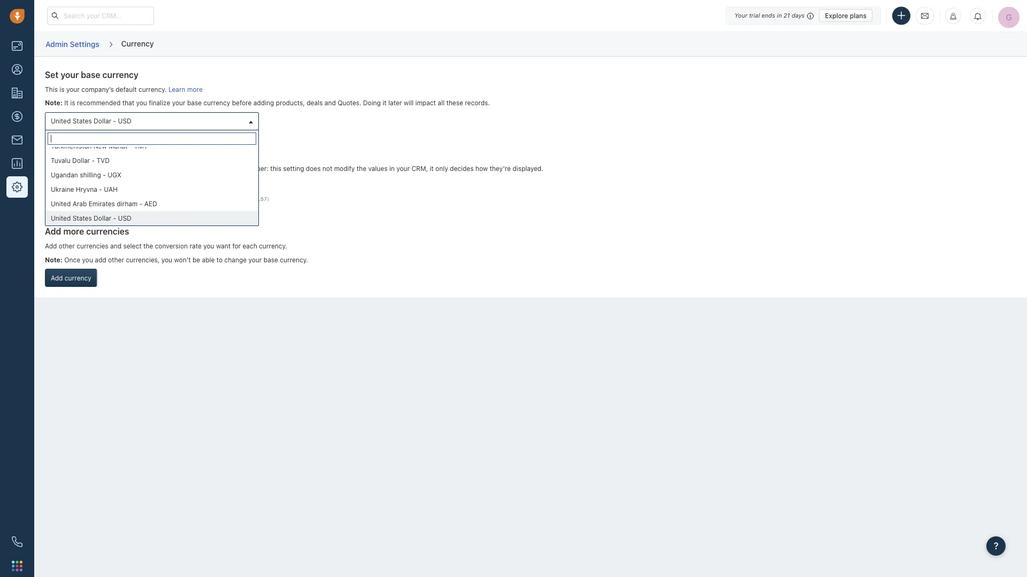 Task type: vqa. For each thing, say whether or not it's contained in the screenshot.
paste
no



Task type: describe. For each thing, give the bounding box(es) containing it.
conversion
[[155, 243, 188, 250]]

learn more link
[[168, 86, 203, 93]]

Search your CRM... text field
[[47, 7, 154, 25]]

1 vertical spatial more
[[63, 226, 84, 237]]

explore
[[825, 12, 848, 19]]

rate
[[190, 243, 202, 250]]

set your base currency
[[45, 70, 139, 80]]

you left add
[[82, 256, 93, 264]]

currency decimal settings
[[45, 149, 145, 156]]

arab
[[73, 200, 87, 208]]

note: it is recommended that you finalize your base currency before adding products, deals and quotes. doing it later will impact all these records.
[[45, 99, 490, 107]]

1 $ from the left
[[157, 196, 161, 202]]

1 vertical spatial it
[[430, 165, 434, 173]]

explore plans
[[825, 12, 867, 19]]

ugandan
[[51, 171, 78, 179]]

adding
[[253, 99, 274, 107]]

of for number
[[102, 165, 108, 173]]

phone element
[[6, 532, 28, 553]]

later
[[388, 99, 402, 107]]

modify
[[334, 165, 355, 173]]

add currency button
[[45, 269, 97, 287]]

decimal for number
[[110, 165, 134, 173]]

your down each
[[249, 256, 262, 264]]

tmt
[[134, 143, 148, 150]]

plans
[[850, 12, 867, 19]]

currencies for other
[[77, 243, 108, 250]]

values
[[368, 165, 388, 173]]

that
[[122, 99, 134, 107]]

2
[[51, 195, 55, 202]]

2 vertical spatial currency.
[[280, 256, 308, 264]]

learn
[[168, 86, 185, 93]]

decides
[[450, 165, 474, 173]]

states inside option
[[73, 215, 92, 222]]

currency inside button
[[65, 274, 91, 282]]

all
[[438, 99, 445, 107]]

hryvna
[[76, 186, 97, 193]]

- left "("
[[139, 200, 142, 208]]

recommended
[[77, 99, 121, 107]]

places for no.
[[123, 179, 144, 186]]

turkmenistan
[[51, 143, 92, 150]]

currency for currency
[[121, 39, 154, 48]]

currencies for more
[[86, 226, 129, 237]]

you down add other currencies and select the conversion rate you want for each currency.
[[161, 256, 172, 264]]

the up currencies, at the left top of page
[[143, 243, 153, 250]]

your up it
[[66, 86, 80, 93]]

impact
[[415, 99, 436, 107]]

option containing united states dollar
[[45, 211, 258, 226]]

admin settings link
[[45, 36, 100, 53]]

- down recommended
[[113, 117, 116, 125]]

$ 999.57 )
[[243, 196, 269, 202]]

only
[[436, 165, 448, 173]]

quotes.
[[338, 99, 361, 107]]

to
[[217, 256, 223, 264]]

list box containing turkmenistan new manat
[[45, 139, 258, 226]]

1 horizontal spatial base
[[187, 99, 202, 107]]

admin
[[45, 39, 68, 48]]

0 vertical spatial and
[[325, 99, 336, 107]]

values.
[[211, 165, 232, 173]]

the down tuvalu dollar - tvd
[[66, 165, 76, 173]]

3 united from the top
[[51, 215, 71, 222]]

add
[[95, 256, 106, 264]]

united states dollar - usd inside option
[[51, 215, 132, 222]]

ends
[[762, 12, 775, 19]]

0 vertical spatial for
[[157, 165, 166, 173]]

crm,
[[412, 165, 428, 173]]

2 united from the top
[[51, 200, 71, 208]]

you right rate
[[203, 243, 214, 250]]

does
[[306, 165, 321, 173]]

default
[[116, 86, 137, 93]]

add other currencies and select the conversion rate you want for each currency.
[[45, 243, 287, 250]]

(
[[144, 196, 146, 202]]

trial
[[749, 12, 760, 19]]

this
[[270, 165, 281, 173]]

decimal
[[82, 149, 111, 156]]

1 vertical spatial currency.
[[259, 243, 287, 250]]

0 vertical spatial currency.
[[139, 86, 167, 93]]

manat
[[109, 143, 127, 150]]

products,
[[276, 99, 305, 107]]

setting
[[283, 165, 304, 173]]

emirates
[[89, 200, 115, 208]]

1 horizontal spatial other
[[108, 256, 124, 264]]

finalize
[[149, 99, 170, 107]]

admin settings
[[45, 39, 99, 48]]

no.
[[78, 179, 88, 186]]

( e.g. $ 999.5678
[[144, 196, 191, 202]]

)
[[267, 196, 269, 202]]

your down learn
[[172, 99, 185, 107]]

option containing turkmenistan new manat
[[45, 139, 258, 154]]

add for add currency
[[51, 274, 63, 282]]

your up 999.5678
[[167, 165, 181, 173]]

e.g.
[[146, 196, 156, 202]]

note: for add
[[45, 256, 63, 264]]

change
[[224, 256, 247, 264]]

will
[[404, 99, 414, 107]]

add more currencies
[[45, 226, 129, 237]]

option containing ukraine hryvna
[[45, 182, 258, 197]]

your right set
[[61, 70, 79, 80]]

this is your company's default currency. learn more
[[45, 86, 203, 93]]

united arab emirates dirham - aed
[[51, 200, 157, 208]]

records.
[[465, 99, 490, 107]]

these
[[446, 99, 463, 107]]

how
[[476, 165, 488, 173]]

0 vertical spatial other
[[59, 243, 75, 250]]

turkmenistan new manat - tmt
[[51, 143, 148, 150]]

select for select the number of decimal places for your currency values. remember: this setting does not modify the values in your crm, it only decides how they're displayed.
[[45, 165, 64, 173]]

ugx
[[108, 171, 121, 179]]

days
[[792, 12, 805, 19]]

ukraine hryvna - uah
[[51, 186, 118, 193]]



Task type: locate. For each thing, give the bounding box(es) containing it.
- left ugx at the left top
[[103, 171, 106, 179]]

option
[[45, 139, 258, 154], [45, 154, 258, 168], [45, 168, 258, 182], [45, 182, 258, 197], [45, 197, 258, 211], [45, 211, 258, 226]]

0 vertical spatial of
[[102, 165, 108, 173]]

of for no.
[[89, 179, 96, 186]]

4 option from the top
[[45, 182, 258, 197]]

2 usd from the top
[[118, 215, 132, 222]]

2 states from the top
[[73, 215, 92, 222]]

united down 2
[[51, 215, 71, 222]]

note: for set
[[45, 99, 63, 107]]

note: once you add other currencies, you won't be able to change your base currency.
[[45, 256, 308, 264]]

usd down the dirham on the top left of page
[[118, 215, 132, 222]]

decimal for no.
[[98, 179, 122, 186]]

0 vertical spatial settings
[[70, 39, 99, 48]]

select
[[123, 243, 142, 250]]

option containing tuvalu dollar
[[45, 154, 258, 168]]

0 vertical spatial it
[[383, 99, 387, 107]]

1 vertical spatial united states dollar - usd
[[51, 215, 132, 222]]

2 horizontal spatial base
[[264, 256, 278, 264]]

decimal
[[110, 165, 134, 173], [98, 179, 122, 186]]

1 vertical spatial is
[[70, 99, 75, 107]]

2 option from the top
[[45, 154, 258, 168]]

tvd
[[97, 157, 110, 164]]

dollar up number
[[72, 157, 90, 164]]

united states dollar - usd up add more currencies at the left top
[[51, 215, 132, 222]]

- left tmt
[[129, 143, 132, 150]]

before
[[232, 99, 252, 107]]

tuvalu dollar - tvd
[[51, 157, 110, 164]]

united states dollar - usd down recommended
[[51, 117, 132, 125]]

base down 'learn more' link
[[187, 99, 202, 107]]

in left 21
[[777, 12, 782, 19]]

1 vertical spatial select
[[45, 179, 64, 186]]

0 horizontal spatial base
[[81, 70, 100, 80]]

won't
[[174, 256, 191, 264]]

it
[[64, 99, 68, 107]]

company's
[[81, 86, 114, 93]]

base up company's
[[81, 70, 100, 80]]

1 vertical spatial for
[[232, 243, 241, 250]]

is right it
[[70, 99, 75, 107]]

0 vertical spatial united
[[51, 117, 71, 125]]

-
[[113, 117, 116, 125], [129, 143, 132, 150], [92, 157, 95, 164], [103, 171, 106, 179], [99, 186, 102, 193], [139, 200, 142, 208], [113, 215, 116, 222]]

deals
[[307, 99, 323, 107]]

3 option from the top
[[45, 168, 258, 182]]

select the number of decimal places for your currency values. remember: this setting does not modify the values in your crm, it only decides how they're displayed.
[[45, 165, 544, 173]]

999.5678
[[162, 196, 189, 202]]

currency down once in the left top of the page
[[65, 274, 91, 282]]

currency for currency decimal settings
[[45, 149, 81, 156]]

1 vertical spatial decimal
[[98, 179, 122, 186]]

2 vertical spatial add
[[51, 274, 63, 282]]

1 horizontal spatial in
[[777, 12, 782, 19]]

1 vertical spatial add
[[45, 243, 57, 250]]

add inside button
[[51, 274, 63, 282]]

1 horizontal spatial $
[[243, 196, 246, 202]]

dollar down recommended
[[94, 117, 111, 125]]

0 horizontal spatial currency
[[45, 149, 81, 156]]

0 horizontal spatial it
[[383, 99, 387, 107]]

1 note: from the top
[[45, 99, 63, 107]]

places right ugx at the left top
[[123, 179, 144, 186]]

0 horizontal spatial for
[[157, 165, 166, 173]]

6 option from the top
[[45, 211, 258, 226]]

more down arab
[[63, 226, 84, 237]]

1 vertical spatial other
[[108, 256, 124, 264]]

currency up this is your company's default currency. learn more
[[102, 70, 139, 80]]

1 vertical spatial base
[[187, 99, 202, 107]]

$ right e.g.
[[157, 196, 161, 202]]

0 horizontal spatial of
[[89, 179, 96, 186]]

base right change on the left
[[264, 256, 278, 264]]

1 select from the top
[[45, 165, 64, 173]]

select for select the no. of decimal places
[[45, 179, 64, 186]]

dirham
[[117, 200, 138, 208]]

note: left it
[[45, 99, 63, 107]]

1 vertical spatial in
[[389, 165, 395, 173]]

1 usd from the top
[[118, 117, 132, 125]]

places for number
[[136, 165, 155, 173]]

- left uah on the top left of the page
[[99, 186, 102, 193]]

you right that in the left of the page
[[136, 99, 147, 107]]

0 vertical spatial dollar
[[94, 117, 111, 125]]

in
[[777, 12, 782, 19], [389, 165, 395, 173]]

0 vertical spatial add
[[45, 226, 61, 237]]

1 horizontal spatial is
[[70, 99, 75, 107]]

1 vertical spatial states
[[73, 215, 92, 222]]

your trial ends in 21 days
[[735, 12, 805, 19]]

it
[[383, 99, 387, 107], [430, 165, 434, 173]]

settings right admin in the left top of the page
[[70, 39, 99, 48]]

aed
[[144, 200, 157, 208]]

1 horizontal spatial for
[[232, 243, 241, 250]]

in right values
[[389, 165, 395, 173]]

currency up tuvalu
[[45, 149, 81, 156]]

not
[[323, 165, 332, 173]]

select
[[45, 165, 64, 173], [45, 179, 64, 186]]

1 horizontal spatial it
[[430, 165, 434, 173]]

dollar
[[94, 117, 111, 125], [72, 157, 90, 164], [94, 215, 111, 222]]

0 vertical spatial is
[[60, 86, 64, 93]]

currency.
[[139, 86, 167, 93], [259, 243, 287, 250], [280, 256, 308, 264]]

more right learn
[[187, 86, 203, 93]]

uah
[[104, 186, 118, 193]]

displayed.
[[513, 165, 544, 173]]

for right want
[[232, 243, 241, 250]]

add currency
[[51, 274, 91, 282]]

select the no. of decimal places
[[45, 179, 144, 186]]

usd
[[118, 117, 132, 125], [118, 215, 132, 222]]

tuvalu
[[51, 157, 70, 164]]

settings up ugx at the left top
[[113, 149, 145, 156]]

it left the only
[[430, 165, 434, 173]]

0 vertical spatial select
[[45, 165, 64, 173]]

new
[[93, 143, 107, 150]]

1 vertical spatial usd
[[118, 215, 132, 222]]

None search field
[[48, 133, 256, 145]]

states up add more currencies at the left top
[[73, 215, 92, 222]]

freshworks switcher image
[[12, 561, 22, 572]]

explore plans link
[[819, 9, 873, 22]]

and left the select
[[110, 243, 121, 250]]

other up once in the left top of the page
[[59, 243, 75, 250]]

places down tmt
[[136, 165, 155, 173]]

1 vertical spatial of
[[89, 179, 96, 186]]

more
[[187, 86, 203, 93], [63, 226, 84, 237]]

2 $ from the left
[[243, 196, 246, 202]]

1 vertical spatial note:
[[45, 256, 63, 264]]

1 vertical spatial settings
[[113, 149, 145, 156]]

remember:
[[234, 165, 269, 173]]

1 vertical spatial united
[[51, 200, 71, 208]]

it left "later"
[[383, 99, 387, 107]]

0 horizontal spatial is
[[60, 86, 64, 93]]

and
[[325, 99, 336, 107], [110, 243, 121, 250]]

able
[[202, 256, 215, 264]]

currencies down add more currencies at the left top
[[77, 243, 108, 250]]

united down ukraine
[[51, 200, 71, 208]]

999.57
[[248, 196, 267, 202]]

1 horizontal spatial of
[[102, 165, 108, 173]]

- down united arab emirates dirham - aed
[[113, 215, 116, 222]]

0 horizontal spatial $
[[157, 196, 161, 202]]

this
[[45, 86, 58, 93]]

list box
[[45, 139, 258, 226]]

0 vertical spatial states
[[73, 117, 92, 125]]

number
[[77, 165, 101, 173]]

add for add more currencies
[[45, 226, 61, 237]]

1 united states dollar - usd from the top
[[51, 117, 132, 125]]

currency down search your crm... text field
[[121, 39, 154, 48]]

decimal down "manat"
[[110, 165, 134, 173]]

- down the currency decimal settings
[[92, 157, 95, 164]]

0 vertical spatial base
[[81, 70, 100, 80]]

option containing united arab emirates dirham
[[45, 197, 258, 211]]

2 vertical spatial united
[[51, 215, 71, 222]]

2 vertical spatial base
[[264, 256, 278, 264]]

shilling
[[80, 171, 101, 179]]

currencies,
[[126, 256, 160, 264]]

0 vertical spatial currencies
[[86, 226, 129, 237]]

select up 2
[[45, 179, 64, 186]]

usd down that in the left of the page
[[118, 117, 132, 125]]

1 vertical spatial dollar
[[72, 157, 90, 164]]

2 button
[[45, 190, 139, 208]]

once
[[64, 256, 80, 264]]

1 states from the top
[[73, 117, 92, 125]]

note: left once in the left top of the page
[[45, 256, 63, 264]]

0 vertical spatial more
[[187, 86, 203, 93]]

set
[[45, 70, 59, 80]]

0 horizontal spatial settings
[[70, 39, 99, 48]]

2 note: from the top
[[45, 256, 63, 264]]

2 vertical spatial dollar
[[94, 215, 111, 222]]

of right the no.
[[89, 179, 96, 186]]

21
[[784, 12, 790, 19]]

2 select from the top
[[45, 179, 64, 186]]

currency left before
[[204, 99, 230, 107]]

base
[[81, 70, 100, 80], [187, 99, 202, 107], [264, 256, 278, 264]]

and right deals
[[325, 99, 336, 107]]

currency left values.
[[182, 165, 209, 173]]

email image
[[921, 11, 929, 20]]

0 vertical spatial usd
[[118, 117, 132, 125]]

1 united from the top
[[51, 117, 71, 125]]

want
[[216, 243, 231, 250]]

0 vertical spatial places
[[136, 165, 155, 173]]

the
[[66, 165, 76, 173], [357, 165, 367, 173], [66, 179, 76, 186], [143, 243, 153, 250]]

$
[[157, 196, 161, 202], [243, 196, 246, 202]]

2 united states dollar - usd from the top
[[51, 215, 132, 222]]

1 horizontal spatial currency
[[121, 39, 154, 48]]

currency
[[102, 70, 139, 80], [204, 99, 230, 107], [182, 165, 209, 173], [65, 274, 91, 282]]

1 horizontal spatial settings
[[113, 149, 145, 156]]

for up ( e.g. $ 999.5678
[[157, 165, 166, 173]]

settings
[[70, 39, 99, 48], [113, 149, 145, 156]]

0 vertical spatial currency
[[121, 39, 154, 48]]

0 horizontal spatial and
[[110, 243, 121, 250]]

of down 'tvd'
[[102, 165, 108, 173]]

is right this
[[60, 86, 64, 93]]

currencies down united arab emirates dirham - aed
[[86, 226, 129, 237]]

is
[[60, 86, 64, 93], [70, 99, 75, 107]]

0 horizontal spatial more
[[63, 226, 84, 237]]

they're
[[490, 165, 511, 173]]

0 vertical spatial decimal
[[110, 165, 134, 173]]

your
[[735, 12, 748, 19]]

select down tuvalu
[[45, 165, 64, 173]]

decimal up united arab emirates dirham - aed
[[98, 179, 122, 186]]

0 vertical spatial united states dollar - usd
[[51, 117, 132, 125]]

0 horizontal spatial other
[[59, 243, 75, 250]]

add for add other currencies and select the conversion rate you want for each currency.
[[45, 243, 57, 250]]

dollar down emirates
[[94, 215, 111, 222]]

option containing ugandan shilling
[[45, 168, 258, 182]]

1 option from the top
[[45, 139, 258, 154]]

1 vertical spatial places
[[123, 179, 144, 186]]

0 vertical spatial in
[[777, 12, 782, 19]]

the left the no.
[[66, 179, 76, 186]]

you
[[136, 99, 147, 107], [203, 243, 214, 250], [82, 256, 93, 264], [161, 256, 172, 264]]

1 vertical spatial and
[[110, 243, 121, 250]]

doing
[[363, 99, 381, 107]]

1 horizontal spatial and
[[325, 99, 336, 107]]

phone image
[[12, 537, 22, 548]]

1 vertical spatial currency
[[45, 149, 81, 156]]

1 horizontal spatial more
[[187, 86, 203, 93]]

ukraine
[[51, 186, 74, 193]]

your
[[61, 70, 79, 80], [66, 86, 80, 93], [172, 99, 185, 107], [167, 165, 181, 173], [397, 165, 410, 173], [249, 256, 262, 264]]

your left the crm,
[[397, 165, 410, 173]]

places
[[136, 165, 155, 173], [123, 179, 144, 186]]

united states dollar - usd
[[51, 117, 132, 125], [51, 215, 132, 222]]

other right add
[[108, 256, 124, 264]]

usd inside option
[[118, 215, 132, 222]]

states down recommended
[[73, 117, 92, 125]]

ugandan shilling - ugx
[[51, 171, 121, 179]]

the left values
[[357, 165, 367, 173]]

$ left 999.57
[[243, 196, 246, 202]]

5 option from the top
[[45, 197, 258, 211]]

be
[[193, 256, 200, 264]]

united down it
[[51, 117, 71, 125]]

0 vertical spatial note:
[[45, 99, 63, 107]]

1 vertical spatial currencies
[[77, 243, 108, 250]]

0 horizontal spatial in
[[389, 165, 395, 173]]

each
[[243, 243, 257, 250]]



